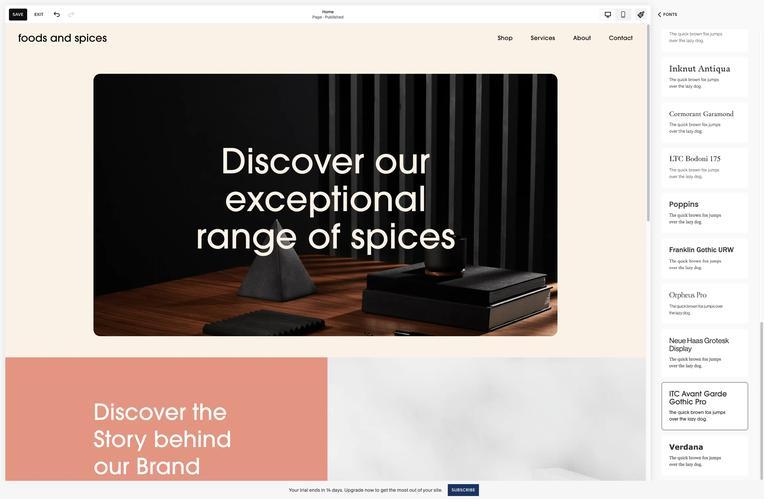 Task type: describe. For each thing, give the bounding box(es) containing it.
quick inside orpheus pro the quick brown fox jumps over the lazy dog.
[[677, 304, 686, 309]]

the inside poppins the quick brown fox jumps over the lazy dog.
[[679, 219, 685, 225]]

site.
[[434, 488, 443, 494]]

jumps inside orpheus pro the quick brown fox jumps over the lazy dog.
[[704, 304, 715, 309]]

ends
[[309, 488, 320, 494]]

gothic inside itc avant garde gothic pro the quick brown fox jumps over the lazy dog.
[[669, 397, 693, 407]]

1 the from the top
[[669, 31, 677, 36]]

garde
[[704, 390, 727, 399]]

lazy inside itc avant garde gothic pro the quick brown fox jumps over the lazy dog.
[[688, 417, 696, 423]]

fonts
[[663, 12, 677, 17]]

subscribe
[[452, 488, 475, 493]]

home
[[322, 9, 334, 14]]

in
[[321, 488, 325, 494]]

quick inside ltc bodoni 175 the quick brown fox jumps over the lazy dog.
[[678, 167, 688, 173]]

pro inside orpheus pro the quick brown fox jumps over the lazy dog.
[[697, 290, 707, 302]]

neue
[[669, 336, 686, 346]]

·
[[323, 14, 324, 19]]

cormorant garamond
[[669, 110, 734, 118]]

display
[[669, 344, 692, 354]]

save
[[13, 12, 23, 17]]

jumps inside itc avant garde gothic pro the quick brown fox jumps over the lazy dog.
[[713, 410, 725, 416]]

fox inside poppins the quick brown fox jumps over the lazy dog.
[[702, 213, 708, 218]]

brown inside poppins the quick brown fox jumps over the lazy dog.
[[689, 213, 701, 218]]

3 the from the top
[[669, 122, 676, 128]]

the inside itc avant garde gothic pro the quick brown fox jumps over the lazy dog.
[[669, 410, 677, 416]]

published
[[325, 14, 344, 19]]

6 the from the top
[[669, 259, 676, 264]]

lazy inside orpheus pro the quick brown fox jumps over the lazy dog.
[[676, 311, 682, 316]]

itc
[[669, 390, 680, 399]]

fox inside ltc bodoni 175 the quick brown fox jumps over the lazy dog.
[[702, 167, 707, 173]]

the quick brown fox jumps over the lazy dog. for neue haas grotesk display
[[669, 357, 721, 369]]

your
[[289, 488, 299, 494]]

the quick brown fox jumps over the lazy dog. for franklin gothic urw
[[669, 259, 721, 271]]

save button
[[9, 8, 27, 20]]

1 the quick brown fox jumps over the lazy dog. button from the top
[[662, 12, 748, 52]]

0 vertical spatial gothic
[[697, 246, 717, 255]]

14
[[326, 488, 331, 494]]

2 the from the top
[[669, 76, 676, 83]]

jumps inside poppins the quick brown fox jumps over the lazy dog.
[[709, 213, 721, 218]]

brown inside orpheus pro the quick brown fox jumps over the lazy dog.
[[687, 304, 698, 309]]

subscribe button
[[448, 485, 479, 497]]

pro inside itc avant garde gothic pro the quick brown fox jumps over the lazy dog.
[[695, 397, 707, 407]]

over inside ltc bodoni 175 the quick brown fox jumps over the lazy dog.
[[669, 174, 678, 180]]

your trial ends in 14 days. upgrade now to get the most out of your site.
[[289, 488, 443, 494]]

over inside itc avant garde gothic pro the quick brown fox jumps over the lazy dog.
[[669, 417, 679, 423]]

exit button
[[31, 8, 47, 20]]

175
[[710, 155, 721, 164]]

lazy inside ltc bodoni 175 the quick brown fox jumps over the lazy dog.
[[686, 174, 693, 180]]

get
[[381, 488, 388, 494]]

of
[[418, 488, 422, 494]]

cormorant
[[669, 110, 702, 118]]

exit
[[34, 12, 43, 17]]

poppins
[[669, 200, 699, 210]]

avant
[[682, 390, 702, 399]]

dog. inside poppins the quick brown fox jumps over the lazy dog.
[[694, 219, 702, 225]]

grotesk
[[704, 336, 729, 346]]

page
[[312, 14, 322, 19]]

verdana
[[669, 443, 703, 452]]



Task type: locate. For each thing, give the bounding box(es) containing it.
lazy inside poppins the quick brown fox jumps over the lazy dog.
[[686, 219, 693, 225]]

quick
[[678, 31, 689, 36], [677, 76, 687, 83], [677, 122, 688, 128], [678, 167, 688, 173], [677, 213, 688, 218], [678, 259, 688, 264], [677, 304, 686, 309], [678, 357, 688, 362], [678, 410, 689, 416], [678, 456, 688, 461]]

4 the from the top
[[669, 167, 677, 173]]

urw
[[718, 246, 734, 255]]

over inside orpheus pro the quick brown fox jumps over the lazy dog.
[[715, 304, 723, 309]]

2 the quick brown fox jumps over the lazy dog. from the top
[[669, 76, 719, 89]]

0 horizontal spatial gothic
[[669, 397, 693, 407]]

quick inside poppins the quick brown fox jumps over the lazy dog.
[[677, 213, 688, 218]]

jumps
[[710, 31, 722, 36], [708, 76, 719, 83], [709, 122, 721, 128], [708, 167, 719, 173], [709, 213, 721, 218], [710, 259, 721, 264], [704, 304, 715, 309], [709, 357, 721, 362], [713, 410, 725, 416], [709, 456, 721, 461]]

pro
[[697, 290, 707, 302], [695, 397, 707, 407]]

your
[[423, 488, 433, 494]]

lazy
[[686, 38, 694, 43], [685, 83, 693, 89], [686, 129, 693, 134], [686, 174, 693, 180], [686, 219, 693, 225], [686, 265, 693, 271], [676, 311, 682, 316], [686, 364, 693, 369], [688, 417, 696, 423], [686, 463, 693, 468]]

9 the from the top
[[669, 410, 677, 416]]

3 the quick brown fox jumps over the lazy dog. from the top
[[669, 122, 721, 134]]

1 vertical spatial gothic
[[669, 397, 693, 407]]

fox inside itc avant garde gothic pro the quick brown fox jumps over the lazy dog.
[[705, 410, 711, 416]]

pro right itc
[[695, 397, 707, 407]]

the inside itc avant garde gothic pro the quick brown fox jumps over the lazy dog.
[[680, 417, 686, 423]]

1 the quick brown fox jumps over the lazy dog. from the top
[[669, 31, 722, 43]]

dog. inside orpheus pro the quick brown fox jumps over the lazy dog.
[[683, 311, 691, 316]]

0 vertical spatial the quick brown fox jumps over the lazy dog. button
[[662, 12, 748, 52]]

garamond
[[703, 110, 734, 118]]

the down franklin
[[679, 265, 684, 271]]

the inside ltc bodoni 175 the quick brown fox jumps over the lazy dog.
[[679, 174, 685, 180]]

brown inside ltc bodoni 175 the quick brown fox jumps over the lazy dog.
[[689, 167, 700, 173]]

the inside poppins the quick brown fox jumps over the lazy dog.
[[669, 213, 676, 218]]

7 the from the top
[[669, 304, 676, 309]]

orpheus
[[669, 290, 695, 302]]

5 the quick brown fox jumps over the lazy dog. from the top
[[669, 357, 721, 369]]

over inside poppins the quick brown fox jumps over the lazy dog.
[[669, 219, 678, 225]]

the quick brown fox jumps over the lazy dog. for verdana
[[669, 456, 721, 468]]

1 horizontal spatial gothic
[[697, 246, 717, 255]]

out
[[409, 488, 417, 494]]

1 vertical spatial the quick brown fox jumps over the lazy dog. button
[[662, 57, 748, 97]]

orpheus pro the quick brown fox jumps over the lazy dog.
[[669, 290, 723, 316]]

the inside orpheus pro the quick brown fox jumps over the lazy dog.
[[669, 311, 675, 316]]

the down orpheus
[[669, 311, 675, 316]]

the quick brown fox jumps over the lazy dog. button
[[662, 12, 748, 52], [662, 57, 748, 97]]

upgrade
[[344, 488, 364, 494]]

the quick brown fox jumps over the lazy dog. for cormorant garamond
[[669, 122, 721, 134]]

brown inside itc avant garde gothic pro the quick brown fox jumps over the lazy dog.
[[691, 410, 704, 416]]

pro right orpheus
[[697, 290, 707, 302]]

the quick brown fox jumps over the lazy dog.
[[669, 31, 722, 43], [669, 76, 719, 89], [669, 122, 721, 134], [669, 259, 721, 271], [669, 357, 721, 369], [669, 456, 721, 468]]

itc avant garde gothic pro the quick brown fox jumps over the lazy dog.
[[669, 390, 727, 423]]

bodoni
[[685, 155, 708, 164]]

10 the from the top
[[669, 456, 677, 461]]

haas
[[687, 336, 703, 346]]

the down avant
[[680, 417, 686, 423]]

dog. inside itc avant garde gothic pro the quick brown fox jumps over the lazy dog.
[[697, 417, 707, 423]]

neue haas grotesk display
[[669, 336, 729, 354]]

the down cormorant
[[679, 129, 685, 134]]

0 vertical spatial pro
[[697, 290, 707, 302]]

the down fonts button
[[679, 38, 685, 43]]

8 the from the top
[[669, 357, 677, 362]]

the inside ltc bodoni 175 the quick brown fox jumps over the lazy dog.
[[669, 167, 677, 173]]

the inside orpheus pro the quick brown fox jumps over the lazy dog.
[[669, 304, 676, 309]]

to
[[375, 488, 380, 494]]

the down ltc
[[679, 174, 685, 180]]

6 the quick brown fox jumps over the lazy dog. from the top
[[669, 456, 721, 468]]

the up cormorant
[[678, 83, 684, 89]]

franklin gothic urw
[[669, 246, 734, 255]]

fonts button
[[651, 7, 685, 22]]

2 the quick brown fox jumps over the lazy dog. button from the top
[[662, 57, 748, 97]]

quick inside itc avant garde gothic pro the quick brown fox jumps over the lazy dog.
[[678, 410, 689, 416]]

ltc
[[669, 155, 684, 164]]

the down poppins
[[679, 219, 685, 225]]

tab list
[[600, 9, 631, 20]]

the down display
[[679, 364, 685, 369]]

days.
[[332, 488, 343, 494]]

poppins the quick brown fox jumps over the lazy dog.
[[669, 200, 721, 225]]

ltc bodoni 175 the quick brown fox jumps over the lazy dog.
[[669, 155, 721, 180]]

fox
[[703, 31, 709, 36], [701, 76, 707, 83], [702, 122, 708, 128], [702, 167, 707, 173], [702, 213, 708, 218], [703, 259, 709, 264], [698, 304, 704, 309], [702, 357, 708, 362], [705, 410, 711, 416], [702, 456, 708, 461]]

most
[[397, 488, 408, 494]]

the down the verdana
[[679, 463, 685, 468]]

5 the from the top
[[669, 213, 676, 218]]

now
[[365, 488, 374, 494]]

gothic
[[697, 246, 717, 255], [669, 397, 693, 407]]

the
[[669, 31, 677, 36], [669, 76, 676, 83], [669, 122, 676, 128], [669, 167, 677, 173], [669, 213, 676, 218], [669, 259, 676, 264], [669, 304, 676, 309], [669, 357, 677, 362], [669, 410, 677, 416], [669, 456, 677, 461]]

fox inside orpheus pro the quick brown fox jumps over the lazy dog.
[[698, 304, 704, 309]]

the
[[679, 38, 685, 43], [678, 83, 684, 89], [679, 129, 685, 134], [679, 174, 685, 180], [679, 219, 685, 225], [679, 265, 684, 271], [669, 311, 675, 316], [679, 364, 685, 369], [680, 417, 686, 423], [679, 463, 685, 468], [389, 488, 396, 494]]

1 vertical spatial pro
[[695, 397, 707, 407]]

trial
[[300, 488, 308, 494]]

franklin
[[669, 246, 695, 255]]

the right get
[[389, 488, 396, 494]]

4 the quick brown fox jumps over the lazy dog. from the top
[[669, 259, 721, 271]]

over
[[669, 38, 678, 43], [669, 83, 677, 89], [669, 129, 678, 134], [669, 174, 678, 180], [669, 219, 678, 225], [669, 265, 677, 271], [715, 304, 723, 309], [669, 364, 678, 369], [669, 417, 679, 423], [669, 463, 678, 468]]

dog.
[[695, 38, 704, 43], [694, 83, 702, 89], [694, 129, 703, 134], [694, 174, 703, 180], [694, 219, 702, 225], [694, 265, 702, 271], [683, 311, 691, 316], [694, 364, 702, 369], [697, 417, 707, 423], [694, 463, 702, 468]]

home page · published
[[312, 9, 344, 19]]

jumps inside ltc bodoni 175 the quick brown fox jumps over the lazy dog.
[[708, 167, 719, 173]]

dog. inside ltc bodoni 175 the quick brown fox jumps over the lazy dog.
[[694, 174, 703, 180]]

brown
[[690, 31, 702, 36], [688, 76, 700, 83], [689, 122, 701, 128], [689, 167, 700, 173], [689, 213, 701, 218], [689, 259, 701, 264], [687, 304, 698, 309], [689, 357, 701, 362], [691, 410, 704, 416], [689, 456, 701, 461]]



Task type: vqa. For each thing, say whether or not it's contained in the screenshot.
'Paragraph 3' RANGE FIELD
no



